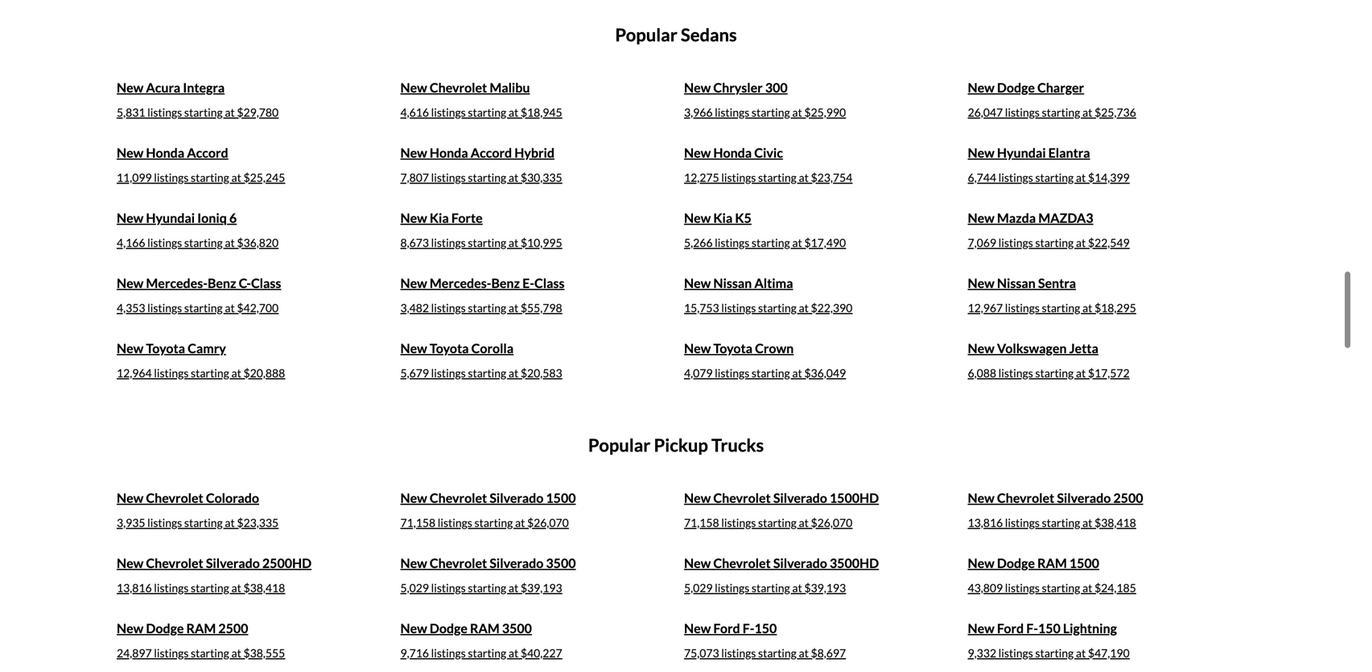 Task type: describe. For each thing, give the bounding box(es) containing it.
new for new chevrolet silverado 2500hd
[[117, 555, 144, 571]]

new dodge ram 1500
[[968, 555, 1100, 571]]

at for new kia k5
[[793, 236, 803, 249]]

benz for e-
[[492, 275, 520, 291]]

ram for 2500
[[186, 621, 216, 636]]

3,966
[[684, 105, 713, 119]]

listings for new chrysler 300
[[715, 105, 750, 119]]

starting for new acura integra
[[184, 105, 223, 119]]

starting for new honda accord hybrid
[[468, 171, 507, 184]]

silverado for 3500hd
[[774, 555, 828, 571]]

$18,295
[[1095, 301, 1137, 315]]

43,809
[[968, 581, 1003, 595]]

listings for new mazda mazda3
[[999, 236, 1034, 249]]

malibu
[[490, 80, 530, 95]]

starting for new ford f-150 lightning
[[1036, 646, 1074, 660]]

new ford f-150
[[684, 621, 777, 636]]

new for new toyota corolla
[[401, 340, 427, 356]]

starting for new chevrolet silverado 2500hd
[[191, 581, 229, 595]]

nissan for altima
[[714, 275, 752, 291]]

new for new dodge ram 1500
[[968, 555, 995, 571]]

new mercedes-benz e-class
[[401, 275, 565, 291]]

$10,995
[[521, 236, 563, 249]]

new for new nissan sentra
[[968, 275, 995, 291]]

accord for new honda accord
[[187, 145, 228, 161]]

$22,390
[[811, 301, 853, 315]]

at for new chevrolet silverado 3500hd
[[793, 581, 803, 595]]

new mazda mazda3
[[968, 210, 1094, 226]]

$36,820
[[237, 236, 279, 249]]

nissan for sentra
[[998, 275, 1036, 291]]

3,935 listings starting at $23,335
[[117, 516, 279, 530]]

listings for new chevrolet silverado 2500hd
[[154, 581, 189, 595]]

honda for new honda accord
[[146, 145, 185, 161]]

popular for popular pickup trucks
[[589, 435, 651, 456]]

honda for new honda accord hybrid
[[430, 145, 468, 161]]

mazda3
[[1039, 210, 1094, 226]]

$20,583
[[521, 366, 563, 380]]

$47,190
[[1089, 646, 1130, 660]]

at for new dodge ram 2500
[[232, 646, 241, 660]]

$42,700
[[237, 301, 279, 315]]

new mercedes-benz c-class
[[117, 275, 281, 291]]

at for new nissan altima
[[799, 301, 809, 315]]

5,679
[[401, 366, 429, 380]]

starting for new dodge charger
[[1042, 105, 1081, 119]]

5,679 listings starting at $20,583
[[401, 366, 563, 380]]

chevrolet for new chevrolet silverado 3500
[[430, 555, 487, 571]]

11,099
[[117, 171, 152, 184]]

2500 for new dodge ram 2500
[[218, 621, 248, 636]]

new chrysler 300
[[684, 80, 788, 95]]

trucks
[[712, 435, 764, 456]]

new for new ford f-150
[[684, 621, 711, 636]]

4,079 listings starting at $36,049
[[684, 366, 846, 380]]

new honda civic
[[684, 145, 783, 161]]

new chevrolet silverado 3500
[[401, 555, 576, 571]]

starting for new toyota crown
[[752, 366, 790, 380]]

chevrolet for new chevrolet silverado 2500
[[998, 490, 1055, 506]]

at for new hyundai ioniq 6
[[225, 236, 235, 249]]

3,482 listings starting at $55,798
[[401, 301, 563, 315]]

silverado for 2500
[[1057, 490, 1111, 506]]

listings for new chevrolet colorado
[[147, 516, 182, 530]]

starting for new chevrolet silverado 3500
[[468, 581, 507, 595]]

starting for new honda civic
[[759, 171, 797, 184]]

3500 for new chevrolet silverado 3500
[[546, 555, 576, 571]]

starting for new chevrolet colorado
[[184, 516, 223, 530]]

2500hd
[[262, 555, 312, 571]]

new chevrolet colorado
[[117, 490, 259, 506]]

5,831
[[117, 105, 145, 119]]

listings for new toyota corolla
[[431, 366, 466, 380]]

11,099 listings starting at $25,245
[[117, 171, 285, 184]]

silverado for 3500
[[490, 555, 544, 571]]

$26,070 for 1500hd
[[811, 516, 853, 530]]

$38,555
[[244, 646, 285, 660]]

$38,418 for 2500hd
[[244, 581, 285, 595]]

forte
[[452, 210, 483, 226]]

26,047 listings starting at $25,736
[[968, 105, 1137, 119]]

new for new dodge ram 2500
[[117, 621, 144, 636]]

1500hd
[[830, 490, 879, 506]]

13,816 listings starting at $38,418 for 2500hd
[[117, 581, 285, 595]]

26,047
[[968, 105, 1003, 119]]

starting for new chevrolet malibu
[[468, 105, 507, 119]]

$14,399
[[1089, 171, 1130, 184]]

$30,335
[[521, 171, 563, 184]]

chevrolet for new chevrolet malibu
[[430, 80, 487, 95]]

mercedes- for new mercedes-benz e-class
[[430, 275, 492, 291]]

5,029 for new chevrolet silverado 3500hd
[[684, 581, 713, 595]]

new for new volkswagen jetta
[[968, 340, 995, 356]]

$22,549
[[1089, 236, 1130, 249]]

popular pickup trucks
[[589, 435, 764, 456]]

new chevrolet silverado 1500hd
[[684, 490, 879, 506]]

new for new toyota camry
[[117, 340, 144, 356]]

24,897 listings starting at $38,555
[[117, 646, 285, 660]]

listings for new toyota camry
[[154, 366, 189, 380]]

sedans
[[681, 24, 737, 45]]

pickup
[[654, 435, 708, 456]]

5,266
[[684, 236, 713, 249]]

2500 for new chevrolet silverado 2500
[[1114, 490, 1144, 506]]

f- for new ford f-150
[[743, 621, 755, 636]]

$40,227
[[521, 646, 563, 660]]

12,275
[[684, 171, 719, 184]]

71,158 for new chevrolet silverado 1500hd
[[684, 516, 719, 530]]

altima
[[755, 275, 793, 291]]

listings for new chevrolet silverado 1500hd
[[722, 516, 756, 530]]

dodge for new dodge ram 2500
[[146, 621, 184, 636]]

mazda
[[998, 210, 1036, 226]]

new hyundai elantra
[[968, 145, 1091, 161]]

at for new chevrolet silverado 3500
[[509, 581, 519, 595]]

new nissan sentra
[[968, 275, 1077, 291]]

new kia forte
[[401, 210, 483, 226]]

ford for new ford f-150 lightning
[[998, 621, 1024, 636]]

silverado for 2500hd
[[206, 555, 260, 571]]

class for c-
[[251, 275, 281, 291]]

at for new volkswagen jetta
[[1076, 366, 1086, 380]]

6,744
[[968, 171, 997, 184]]

new acura integra
[[117, 80, 225, 95]]

new toyota corolla
[[401, 340, 514, 356]]

6,088
[[968, 366, 997, 380]]

lightning
[[1064, 621, 1117, 636]]

$55,798
[[521, 301, 563, 315]]

new for new chevrolet silverado 1500
[[401, 490, 427, 506]]

4,353 listings starting at $42,700
[[117, 301, 279, 315]]

300
[[766, 80, 788, 95]]

starting for new hyundai elantra
[[1036, 171, 1074, 184]]

12,964 listings starting at $20,888
[[117, 366, 285, 380]]

listings for new chevrolet silverado 3500hd
[[715, 581, 750, 595]]

13,816 listings starting at $38,418 for 2500
[[968, 516, 1137, 530]]

$38,418 for 2500
[[1095, 516, 1137, 530]]

$26,070 for 1500
[[527, 516, 569, 530]]

listings for new dodge ram 3500
[[431, 646, 466, 660]]

$23,754
[[811, 171, 853, 184]]

listings for new kia k5
[[715, 236, 750, 249]]

4,616 listings starting at $18,945
[[401, 105, 563, 119]]

new for new nissan altima
[[684, 275, 711, 291]]

honda for new honda civic
[[714, 145, 752, 161]]

chevrolet for new chevrolet silverado 1500hd
[[714, 490, 771, 506]]

9,332
[[968, 646, 997, 660]]

$23,335
[[237, 516, 279, 530]]

new kia k5
[[684, 210, 752, 226]]

$29,780
[[237, 105, 279, 119]]

hybrid
[[515, 145, 555, 161]]

at for new toyota crown
[[793, 366, 803, 380]]

acura
[[146, 80, 180, 95]]

$17,572
[[1089, 366, 1130, 380]]

at for new honda accord
[[232, 171, 241, 184]]

silverado for 1500
[[490, 490, 544, 506]]

new chevrolet silverado 3500hd
[[684, 555, 879, 571]]

7,807 listings starting at $30,335
[[401, 171, 563, 184]]



Task type: vqa. For each thing, say whether or not it's contained in the screenshot.
the bottom the 3500
yes



Task type: locate. For each thing, give the bounding box(es) containing it.
sentra
[[1039, 275, 1077, 291]]

1 toyota from the left
[[146, 340, 185, 356]]

1500
[[546, 490, 576, 506], [1070, 555, 1100, 571]]

1 horizontal spatial benz
[[492, 275, 520, 291]]

starting down new chevrolet malibu
[[468, 105, 507, 119]]

0 horizontal spatial honda
[[146, 145, 185, 161]]

0 horizontal spatial nissan
[[714, 275, 752, 291]]

kia left k5
[[714, 210, 733, 226]]

12,967
[[968, 301, 1003, 315]]

1 $39,193 from the left
[[521, 581, 563, 595]]

ram up '43,809 listings starting at $24,185'
[[1038, 555, 1067, 571]]

75,073 listings starting at $8,697
[[684, 646, 846, 660]]

2 horizontal spatial ram
[[1038, 555, 1067, 571]]

starting down new dodge ram 3500
[[468, 646, 507, 660]]

1 horizontal spatial 5,029
[[684, 581, 713, 595]]

at down elantra
[[1076, 171, 1086, 184]]

0 vertical spatial 13,816 listings starting at $38,418
[[968, 516, 1137, 530]]

0 horizontal spatial benz
[[208, 275, 236, 291]]

1 horizontal spatial 5,029 listings starting at $39,193
[[684, 581, 846, 595]]

0 horizontal spatial class
[[251, 275, 281, 291]]

new chevrolet malibu
[[401, 80, 530, 95]]

popular left sedans
[[615, 24, 678, 45]]

listings for new nissan sentra
[[1005, 301, 1040, 315]]

2 71,158 listings starting at $26,070 from the left
[[684, 516, 853, 530]]

150 for new ford f-150 lightning
[[1039, 621, 1061, 636]]

1 mercedes- from the left
[[146, 275, 208, 291]]

listings for new toyota crown
[[715, 366, 750, 380]]

3 honda from the left
[[714, 145, 752, 161]]

$25,245
[[244, 171, 285, 184]]

f- for new ford f-150 lightning
[[1027, 621, 1039, 636]]

starting down the new ford f-150 lightning
[[1036, 646, 1074, 660]]

1 ford from the left
[[714, 621, 740, 636]]

1 71,158 listings starting at $26,070 from the left
[[401, 516, 569, 530]]

listings for new volkswagen jetta
[[999, 366, 1034, 380]]

ioniq
[[197, 210, 227, 226]]

at for new chevrolet silverado 1500
[[515, 516, 525, 530]]

listings for new chevrolet silverado 2500
[[1005, 516, 1040, 530]]

at left $8,697 on the right of the page
[[799, 646, 809, 660]]

chevrolet down trucks
[[714, 490, 771, 506]]

listings down the new chevrolet silverado 1500
[[438, 516, 473, 530]]

at for new ford f-150
[[799, 646, 809, 660]]

0 horizontal spatial ford
[[714, 621, 740, 636]]

at left $40,227
[[509, 646, 519, 660]]

6,088 listings starting at $17,572
[[968, 366, 1130, 380]]

4,353
[[117, 301, 145, 315]]

mercedes- up 3,482 listings starting at $55,798
[[430, 275, 492, 291]]

listings down new kia forte
[[431, 236, 466, 249]]

nissan
[[714, 275, 752, 291], [998, 275, 1036, 291]]

class for e-
[[535, 275, 565, 291]]

listings for new dodge ram 2500
[[154, 646, 189, 660]]

starting left $8,697 on the right of the page
[[759, 646, 797, 660]]

at down the new chevrolet silverado 2500hd
[[232, 581, 241, 595]]

starting for new chevrolet silverado 3500hd
[[752, 581, 790, 595]]

1 kia from the left
[[430, 210, 449, 226]]

0 horizontal spatial 13,816 listings starting at $38,418
[[117, 581, 285, 595]]

chevrolet up new dodge ram 3500
[[430, 555, 487, 571]]

starting down the "camry"
[[191, 366, 229, 380]]

listings down new chrysler 300
[[715, 105, 750, 119]]

accord up 11,099 listings starting at $25,245
[[187, 145, 228, 161]]

chevrolet up 3,935 listings starting at $23,335
[[146, 490, 204, 506]]

listings down new toyota camry
[[154, 366, 189, 380]]

listings right 4,353
[[147, 301, 182, 315]]

3500
[[546, 555, 576, 571], [502, 621, 532, 636]]

$18,945
[[521, 105, 563, 119]]

listings down "acura"
[[147, 105, 182, 119]]

0 horizontal spatial 71,158
[[401, 516, 436, 530]]

1500 for new dodge ram 1500
[[1070, 555, 1100, 571]]

43,809 listings starting at $24,185
[[968, 581, 1137, 595]]

chevrolet up new dodge ram 1500
[[998, 490, 1055, 506]]

0 vertical spatial $38,418
[[1095, 516, 1137, 530]]

0 horizontal spatial accord
[[187, 145, 228, 161]]

0 vertical spatial 1500
[[546, 490, 576, 506]]

71,158 listings starting at $26,070 for 1500hd
[[684, 516, 853, 530]]

at left "$25,245"
[[232, 171, 241, 184]]

listings right 7,807
[[431, 171, 466, 184]]

2 5,029 from the left
[[684, 581, 713, 595]]

1 vertical spatial $38,418
[[244, 581, 285, 595]]

1 horizontal spatial nissan
[[998, 275, 1036, 291]]

listings for new ford f-150
[[722, 646, 756, 660]]

1 horizontal spatial 2500
[[1114, 490, 1144, 506]]

0 vertical spatial popular
[[615, 24, 678, 45]]

at left $42,700
[[225, 301, 235, 315]]

dodge
[[998, 80, 1035, 95], [998, 555, 1035, 571], [146, 621, 184, 636], [430, 621, 468, 636]]

listings right 9,332
[[999, 646, 1034, 660]]

accord for new honda accord hybrid
[[471, 145, 512, 161]]

0 horizontal spatial 13,816
[[117, 581, 152, 595]]

starting down altima
[[759, 301, 797, 315]]

at for new mercedes-benz e-class
[[509, 301, 519, 315]]

0 horizontal spatial kia
[[430, 210, 449, 226]]

2 class from the left
[[535, 275, 565, 291]]

chevrolet for new chevrolet silverado 3500hd
[[714, 555, 771, 571]]

starting down new dodge ram 2500
[[191, 646, 229, 660]]

1 horizontal spatial $38,418
[[1095, 516, 1137, 530]]

2 71,158 from the left
[[684, 516, 719, 530]]

new chevrolet silverado 1500
[[401, 490, 576, 506]]

15,753
[[684, 301, 719, 315]]

71,158 listings starting at $26,070 for 1500
[[401, 516, 569, 530]]

starting for new kia forte
[[468, 236, 507, 249]]

2 5,029 listings starting at $39,193 from the left
[[684, 581, 846, 595]]

7,807
[[401, 171, 429, 184]]

1 horizontal spatial class
[[535, 275, 565, 291]]

$39,193 down new chevrolet silverado 3500
[[521, 581, 563, 595]]

new for new ford f-150 lightning
[[968, 621, 995, 636]]

starting down elantra
[[1036, 171, 1074, 184]]

new dodge charger
[[968, 80, 1085, 95]]

new for new honda accord hybrid
[[401, 145, 427, 161]]

popular for popular sedans
[[615, 24, 678, 45]]

$26,070 down "1500hd"
[[811, 516, 853, 530]]

$25,736
[[1095, 105, 1137, 119]]

1 vertical spatial 2500
[[218, 621, 248, 636]]

0 vertical spatial 3500
[[546, 555, 576, 571]]

0 horizontal spatial 1500
[[546, 490, 576, 506]]

1 vertical spatial popular
[[589, 435, 651, 456]]

1 class from the left
[[251, 275, 281, 291]]

1 horizontal spatial $39,193
[[805, 581, 846, 595]]

listings for new dodge ram 1500
[[1005, 581, 1040, 595]]

listings down new honda accord
[[154, 171, 189, 184]]

0 horizontal spatial mercedes-
[[146, 275, 208, 291]]

f- up 9,332 listings starting at $47,190
[[1027, 621, 1039, 636]]

starting down new chevrolet silverado 1500hd
[[759, 516, 797, 530]]

0 horizontal spatial 2500
[[218, 621, 248, 636]]

1 honda from the left
[[146, 145, 185, 161]]

f- up "75,073 listings starting at $8,697"
[[743, 621, 755, 636]]

1 horizontal spatial hyundai
[[998, 145, 1046, 161]]

at for new chrysler 300
[[793, 105, 803, 119]]

15,753 listings starting at $22,390
[[684, 301, 853, 315]]

1 horizontal spatial 71,158
[[684, 516, 719, 530]]

1 horizontal spatial 3500
[[546, 555, 576, 571]]

12,967 listings starting at $18,295
[[968, 301, 1137, 315]]

at down the 6 at the top
[[225, 236, 235, 249]]

0 horizontal spatial $39,193
[[521, 581, 563, 595]]

listings down new dodge ram 2500
[[154, 646, 189, 660]]

1 vertical spatial 13,816
[[117, 581, 152, 595]]

9,716 listings starting at $40,227
[[401, 646, 563, 660]]

0 horizontal spatial 71,158 listings starting at $26,070
[[401, 516, 569, 530]]

dodge up 26,047
[[998, 80, 1035, 95]]

1 vertical spatial hyundai
[[146, 210, 195, 226]]

listings for new nissan altima
[[722, 301, 756, 315]]

at down new chevrolet silverado 3500
[[509, 581, 519, 595]]

listings for new mercedes-benz e-class
[[431, 301, 466, 315]]

2 accord from the left
[[471, 145, 512, 161]]

1 horizontal spatial ram
[[470, 621, 500, 636]]

at for new chevrolet silverado 2500
[[1083, 516, 1093, 530]]

listings for new hyundai ioniq 6
[[147, 236, 182, 249]]

1 $26,070 from the left
[[527, 516, 569, 530]]

listings down new dodge ram 3500
[[431, 646, 466, 660]]

nissan up 15,753
[[714, 275, 752, 291]]

at down jetta
[[1076, 366, 1086, 380]]

13,816 for new chevrolet silverado 2500hd
[[117, 581, 152, 595]]

9,332 listings starting at $47,190
[[968, 646, 1130, 660]]

new for new chevrolet silverado 3500hd
[[684, 555, 711, 571]]

new for new chevrolet malibu
[[401, 80, 427, 95]]

starting down "new volkswagen jetta"
[[1036, 366, 1074, 380]]

1 horizontal spatial toyota
[[430, 340, 469, 356]]

2 $39,193 from the left
[[805, 581, 846, 595]]

civic
[[755, 145, 783, 161]]

at down the new chevrolet silverado 1500
[[515, 516, 525, 530]]

2 ford from the left
[[998, 621, 1024, 636]]

benz left "c-"
[[208, 275, 236, 291]]

at down malibu at the top left of the page
[[509, 105, 519, 119]]

1 horizontal spatial 150
[[1039, 621, 1061, 636]]

71,158 listings starting at $26,070 down new chevrolet silverado 1500hd
[[684, 516, 853, 530]]

listings for new hyundai elantra
[[999, 171, 1034, 184]]

starting
[[184, 105, 223, 119], [468, 105, 507, 119], [752, 105, 790, 119], [1042, 105, 1081, 119], [191, 171, 229, 184], [468, 171, 507, 184], [759, 171, 797, 184], [1036, 171, 1074, 184], [184, 236, 223, 249], [468, 236, 507, 249], [752, 236, 790, 249], [1036, 236, 1074, 249], [184, 301, 223, 315], [468, 301, 507, 315], [759, 301, 797, 315], [1042, 301, 1081, 315], [191, 366, 229, 380], [468, 366, 507, 380], [752, 366, 790, 380], [1036, 366, 1074, 380], [184, 516, 223, 530], [475, 516, 513, 530], [759, 516, 797, 530], [1042, 516, 1081, 530], [191, 581, 229, 595], [468, 581, 507, 595], [752, 581, 790, 595], [1042, 581, 1081, 595], [191, 646, 229, 660], [468, 646, 507, 660], [759, 646, 797, 660], [1036, 646, 1074, 660]]

new for new kia k5
[[684, 210, 711, 226]]

listings for new chevrolet silverado 3500
[[431, 581, 466, 595]]

at for new toyota camry
[[232, 366, 241, 380]]

at left $25,990 at the right top of the page
[[793, 105, 803, 119]]

starting for new mercedes-benz c-class
[[184, 301, 223, 315]]

2 nissan from the left
[[998, 275, 1036, 291]]

starting for new dodge ram 1500
[[1042, 581, 1081, 595]]

class up $42,700
[[251, 275, 281, 291]]

1 vertical spatial 1500
[[1070, 555, 1100, 571]]

2 horizontal spatial toyota
[[714, 340, 753, 356]]

at for new dodge ram 1500
[[1083, 581, 1093, 595]]

1 horizontal spatial honda
[[430, 145, 468, 161]]

starting for new dodge ram 3500
[[468, 646, 507, 660]]

listings down new dodge charger
[[1005, 105, 1040, 119]]

listings for new chevrolet malibu
[[431, 105, 466, 119]]

$38,418 down 2500hd on the left bottom
[[244, 581, 285, 595]]

starting down the mazda3
[[1036, 236, 1074, 249]]

4,616
[[401, 105, 429, 119]]

1 71,158 from the left
[[401, 516, 436, 530]]

ford up 75,073
[[714, 621, 740, 636]]

starting down crown
[[752, 366, 790, 380]]

new for new chevrolet silverado 1500hd
[[684, 490, 711, 506]]

at left $17,490
[[793, 236, 803, 249]]

1 horizontal spatial 13,816
[[968, 516, 1003, 530]]

2 horizontal spatial honda
[[714, 145, 752, 161]]

new dodge ram 2500
[[117, 621, 248, 636]]

k5
[[735, 210, 752, 226]]

2 f- from the left
[[1027, 621, 1039, 636]]

hyundai
[[998, 145, 1046, 161], [146, 210, 195, 226]]

toyota up 12,964
[[146, 340, 185, 356]]

5,029 listings starting at $39,193 down new chevrolet silverado 3500hd
[[684, 581, 846, 595]]

ram up 24,897 listings starting at $38,555
[[186, 621, 216, 636]]

honda
[[146, 145, 185, 161], [430, 145, 468, 161], [714, 145, 752, 161]]

starting down sentra
[[1042, 301, 1081, 315]]

1 horizontal spatial accord
[[471, 145, 512, 161]]

13,816 up new dodge ram 2500
[[117, 581, 152, 595]]

ford for new ford f-150
[[714, 621, 740, 636]]

0 vertical spatial 2500
[[1114, 490, 1144, 506]]

6
[[229, 210, 237, 226]]

ford up 9,332 listings starting at $47,190
[[998, 621, 1024, 636]]

listings down new dodge ram 1500
[[1005, 581, 1040, 595]]

5,029 listings starting at $39,193
[[401, 581, 563, 595], [684, 581, 846, 595]]

1 vertical spatial 13,816 listings starting at $38,418
[[117, 581, 285, 595]]

new for new hyundai ioniq 6
[[117, 210, 144, 226]]

starting down new chevrolet silverado 3500
[[468, 581, 507, 595]]

hyundai for elantra
[[998, 145, 1046, 161]]

1 5,029 from the left
[[401, 581, 429, 595]]

listings for new honda accord
[[154, 171, 189, 184]]

3,935
[[117, 516, 145, 530]]

1 horizontal spatial 13,816 listings starting at $38,418
[[968, 516, 1137, 530]]

at for new hyundai elantra
[[1076, 171, 1086, 184]]

13,816 listings starting at $38,418 down the new chevrolet silverado 2500hd
[[117, 581, 285, 595]]

new toyota camry
[[117, 340, 226, 356]]

8,673 listings starting at $10,995
[[401, 236, 563, 249]]

1 horizontal spatial f-
[[1027, 621, 1039, 636]]

150
[[755, 621, 777, 636], [1039, 621, 1061, 636]]

starting down new dodge ram 1500
[[1042, 581, 1081, 595]]

chevrolet for new chevrolet colorado
[[146, 490, 204, 506]]

silverado
[[490, 490, 544, 506], [774, 490, 828, 506], [1057, 490, 1111, 506], [206, 555, 260, 571], [490, 555, 544, 571], [774, 555, 828, 571]]

starting for new nissan altima
[[759, 301, 797, 315]]

at down lightning
[[1076, 646, 1086, 660]]

at left $22,390
[[799, 301, 809, 315]]

toyota up 5,679 listings starting at $20,583
[[430, 340, 469, 356]]

2 $26,070 from the left
[[811, 516, 853, 530]]

71,158
[[401, 516, 436, 530], [684, 516, 719, 530]]

accord up "7,807 listings starting at $30,335"
[[471, 145, 512, 161]]

0 horizontal spatial f-
[[743, 621, 755, 636]]

$8,697
[[811, 646, 846, 660]]

0 vertical spatial hyundai
[[998, 145, 1046, 161]]

new honda accord
[[117, 145, 228, 161]]

0 horizontal spatial toyota
[[146, 340, 185, 356]]

71,158 down pickup
[[684, 516, 719, 530]]

toyota for corolla
[[430, 340, 469, 356]]

new volkswagen jetta
[[968, 340, 1099, 356]]

listings for new honda accord hybrid
[[431, 171, 466, 184]]

0 horizontal spatial 5,029
[[401, 581, 429, 595]]

0 horizontal spatial 150
[[755, 621, 777, 636]]

2 150 from the left
[[1039, 621, 1061, 636]]

1 vertical spatial 3500
[[502, 621, 532, 636]]

listings down "new toyota corolla"
[[431, 366, 466, 380]]

starting for new mazda mazda3
[[1036, 236, 1074, 249]]

at for new chevrolet silverado 1500hd
[[799, 516, 809, 530]]

listings
[[147, 105, 182, 119], [431, 105, 466, 119], [715, 105, 750, 119], [1005, 105, 1040, 119], [154, 171, 189, 184], [431, 171, 466, 184], [722, 171, 756, 184], [999, 171, 1034, 184], [147, 236, 182, 249], [431, 236, 466, 249], [715, 236, 750, 249], [999, 236, 1034, 249], [147, 301, 182, 315], [431, 301, 466, 315], [722, 301, 756, 315], [1005, 301, 1040, 315], [154, 366, 189, 380], [431, 366, 466, 380], [715, 366, 750, 380], [999, 366, 1034, 380], [147, 516, 182, 530], [438, 516, 473, 530], [722, 516, 756, 530], [1005, 516, 1040, 530], [154, 581, 189, 595], [431, 581, 466, 595], [715, 581, 750, 595], [1005, 581, 1040, 595], [154, 646, 189, 660], [431, 646, 466, 660], [722, 646, 756, 660], [999, 646, 1034, 660]]

71,158 down the new chevrolet silverado 1500
[[401, 516, 436, 530]]

listings down "new nissan altima"
[[722, 301, 756, 315]]

integra
[[183, 80, 225, 95]]

listings right 3,482
[[431, 301, 466, 315]]

1 horizontal spatial mercedes-
[[430, 275, 492, 291]]

starting down civic at the right top of page
[[759, 171, 797, 184]]

charger
[[1038, 80, 1085, 95]]

at for new honda civic
[[799, 171, 809, 184]]

at down new chevrolet silverado 3500hd
[[793, 581, 803, 595]]

c-
[[239, 275, 251, 291]]

at left the '$20,888' on the left
[[232, 366, 241, 380]]

listings down k5
[[715, 236, 750, 249]]

new for new mercedes-benz c-class
[[117, 275, 144, 291]]

benz left e-
[[492, 275, 520, 291]]

at down colorado
[[225, 516, 235, 530]]

at left $55,798
[[509, 301, 519, 315]]

starting for new mercedes-benz e-class
[[468, 301, 507, 315]]

2 mercedes- from the left
[[430, 275, 492, 291]]

new for new hyundai elantra
[[968, 145, 995, 161]]

listings down new hyundai elantra
[[999, 171, 1034, 184]]

crown
[[755, 340, 794, 356]]

$24,185
[[1095, 581, 1137, 595]]

at for new chevrolet colorado
[[225, 516, 235, 530]]

kia for k5
[[714, 210, 733, 226]]

3 toyota from the left
[[714, 340, 753, 356]]

0 horizontal spatial 5,029 listings starting at $39,193
[[401, 581, 563, 595]]

12,275 listings starting at $23,754
[[684, 171, 853, 184]]

2 toyota from the left
[[430, 340, 469, 356]]

starting down new mercedes-benz e-class
[[468, 301, 507, 315]]

new for new chrysler 300
[[684, 80, 711, 95]]

1 f- from the left
[[743, 621, 755, 636]]

71,158 listings starting at $26,070 down the new chevrolet silverado 1500
[[401, 516, 569, 530]]

mercedes-
[[146, 275, 208, 291], [430, 275, 492, 291]]

2 honda from the left
[[430, 145, 468, 161]]

starting for new chrysler 300
[[752, 105, 790, 119]]

24,897
[[117, 646, 152, 660]]

1500 for new chevrolet silverado 1500
[[546, 490, 576, 506]]

6,744 listings starting at $14,399
[[968, 171, 1130, 184]]

starting for new honda accord
[[191, 171, 229, 184]]

new for new dodge charger
[[968, 80, 995, 95]]

dodge up 24,897
[[146, 621, 184, 636]]

1 horizontal spatial 71,158 listings starting at $26,070
[[684, 516, 853, 530]]

13,816 up new dodge ram 1500
[[968, 516, 1003, 530]]

mercedes- up 4,353 listings starting at $42,700 at left top
[[146, 275, 208, 291]]

$38,418
[[1095, 516, 1137, 530], [244, 581, 285, 595]]

1 horizontal spatial $26,070
[[811, 516, 853, 530]]

1 horizontal spatial kia
[[714, 210, 733, 226]]

chevrolet for new chevrolet silverado 1500
[[430, 490, 487, 506]]

13,816 listings starting at $38,418 down 'new chevrolet silverado 2500'
[[968, 516, 1137, 530]]

new chevrolet silverado 2500hd
[[117, 555, 312, 571]]

at for new dodge charger
[[1083, 105, 1093, 119]]

corolla
[[472, 340, 514, 356]]

dodge up 43,809
[[998, 555, 1035, 571]]

5,266 listings starting at $17,490
[[684, 236, 846, 249]]

elantra
[[1049, 145, 1091, 161]]

0 horizontal spatial $26,070
[[527, 516, 569, 530]]

at for new nissan sentra
[[1083, 301, 1093, 315]]

chrysler
[[714, 80, 763, 95]]

new for new honda civic
[[684, 145, 711, 161]]

starting down 'new chevrolet silverado 2500'
[[1042, 516, 1081, 530]]

8,673
[[401, 236, 429, 249]]

3,482
[[401, 301, 429, 315]]

1 horizontal spatial ford
[[998, 621, 1024, 636]]

listings down "mazda"
[[999, 236, 1034, 249]]

150 up "75,073 listings starting at $8,697"
[[755, 621, 777, 636]]

12,964
[[117, 366, 152, 380]]

chevrolet up 4,616 listings starting at $18,945
[[430, 80, 487, 95]]

1 150 from the left
[[755, 621, 777, 636]]

popular left pickup
[[589, 435, 651, 456]]

$25,990
[[805, 105, 846, 119]]

0 horizontal spatial 3500
[[502, 621, 532, 636]]

listings down new chevrolet silverado 1500hd
[[722, 516, 756, 530]]

0 horizontal spatial ram
[[186, 621, 216, 636]]

ram for 3500
[[470, 621, 500, 636]]

1 benz from the left
[[208, 275, 236, 291]]

2 benz from the left
[[492, 275, 520, 291]]

1 accord from the left
[[187, 145, 228, 161]]

0 horizontal spatial hyundai
[[146, 210, 195, 226]]

4,166 listings starting at $36,820
[[117, 236, 279, 249]]

0 vertical spatial 13,816
[[968, 516, 1003, 530]]

starting down new honda accord hybrid
[[468, 171, 507, 184]]

ford
[[714, 621, 740, 636], [998, 621, 1024, 636]]

dodge for new dodge ram 3500
[[430, 621, 468, 636]]

toyota up the 4,079 listings starting at $36,049
[[714, 340, 753, 356]]

at left $38,555
[[232, 646, 241, 660]]

1 nissan from the left
[[714, 275, 752, 291]]

1 5,029 listings starting at $39,193 from the left
[[401, 581, 563, 595]]

camry
[[188, 340, 226, 356]]

listings for new mercedes-benz c-class
[[147, 301, 182, 315]]

5,831 listings starting at $29,780
[[117, 105, 279, 119]]

new ford f-150 lightning
[[968, 621, 1117, 636]]

mercedes- for new mercedes-benz c-class
[[146, 275, 208, 291]]

at for new dodge ram 3500
[[509, 646, 519, 660]]

2 kia from the left
[[714, 210, 733, 226]]

3,966 listings starting at $25,990
[[684, 105, 846, 119]]

0 horizontal spatial $38,418
[[244, 581, 285, 595]]

1 horizontal spatial 1500
[[1070, 555, 1100, 571]]



